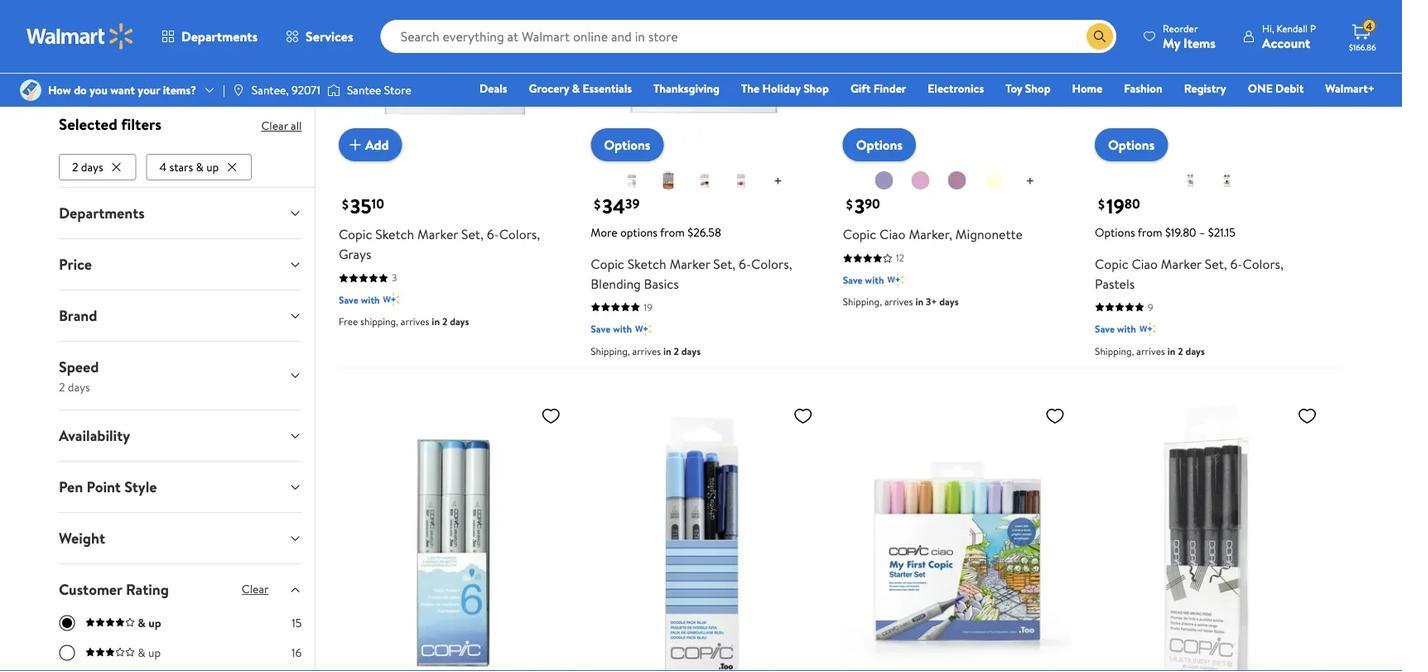 Task type: locate. For each thing, give the bounding box(es) containing it.
set, for 19
[[1205, 255, 1227, 273]]

0 vertical spatial ciao
[[880, 225, 906, 243]]

92071
[[292, 82, 320, 98]]

10
[[372, 194, 384, 213]]

walmart plus image
[[888, 272, 904, 288], [383, 291, 400, 308], [1140, 321, 1156, 337]]

your
[[138, 82, 160, 98]]

clear for clear all
[[261, 118, 288, 134]]

&
[[572, 80, 580, 97], [196, 159, 203, 175], [137, 615, 145, 631], [137, 645, 145, 661]]

departments inside tab
[[58, 203, 144, 223]]

azalea image
[[911, 170, 931, 190]]

from
[[660, 224, 685, 240], [1138, 224, 1163, 240]]

1 horizontal spatial 4
[[1366, 19, 1373, 33]]

1 vertical spatial 19
[[644, 300, 653, 314]]

4 for 4 stars & up
[[159, 159, 166, 175]]

set,
[[461, 225, 484, 243], [714, 255, 736, 273], [1205, 255, 1227, 273]]

from left $26.58
[[660, 224, 685, 240]]

$ for 19
[[1098, 195, 1105, 213]]

electronics
[[928, 80, 984, 97]]

days down speed
[[67, 379, 90, 395]]

customer rating tab
[[45, 565, 315, 615]]

shipping, arrives in 2 days for 19
[[1095, 344, 1205, 358]]

departments button up |
[[147, 17, 272, 56]]

amethyst image
[[874, 170, 894, 190]]

copic
[[339, 225, 372, 243], [843, 225, 877, 243], [591, 255, 624, 273], [1095, 255, 1129, 273]]

shipping, arrives in 2 days
[[591, 344, 701, 358], [1095, 344, 1205, 358]]

+ right barium yellow icon
[[1026, 171, 1035, 191]]

6- inside copic sketch marker set, 6-colors, blending basics
[[739, 255, 751, 273]]

days down copic ciao marker set, 6-colors, pastels
[[1186, 344, 1205, 358]]

ciao up pastels
[[1132, 255, 1158, 273]]

gift
[[851, 80, 871, 97]]

1 + from the left
[[774, 171, 783, 191]]

options down fashion
[[1108, 136, 1155, 154]]

grocery
[[529, 80, 569, 97]]

marker for 34
[[670, 255, 710, 273]]

3 options link from the left
[[1095, 128, 1168, 161]]

2 days button
[[58, 154, 136, 180]]

walmart plus image down 12
[[888, 272, 904, 288]]

2 horizontal spatial set,
[[1205, 255, 1227, 273]]

1 shipping, arrives in 2 days from the left
[[591, 344, 701, 358]]

1 horizontal spatial 6-
[[739, 255, 751, 273]]

availability button
[[45, 411, 315, 461]]

arrives down walmart plus image
[[632, 344, 661, 358]]

copic for copic sketch marker set, 6-colors, blending basics
[[591, 255, 624, 273]]

$ inside $ 3 90
[[846, 195, 853, 213]]

add to favorites list, copic copic ciao marker my first copic starter set, 12-piece set image
[[1045, 405, 1065, 426]]

–
[[1199, 224, 1206, 240]]

santee
[[347, 82, 381, 98]]

0 vertical spatial 3
[[855, 192, 865, 220]]

marker inside copic ciao marker set, 6-colors, pastels
[[1161, 255, 1202, 273]]

copic up pastels
[[1095, 255, 1129, 273]]

more options from $26.58
[[591, 224, 721, 240]]

copic inside copic ciao marker set, 6-colors, pastels
[[1095, 255, 1129, 273]]

1 horizontal spatial +
[[1026, 171, 1035, 191]]

walmart plus image down '9'
[[1140, 321, 1156, 337]]

15
[[291, 615, 301, 631]]

2 horizontal spatial colors,
[[1243, 255, 1284, 273]]

save down pastels
[[1095, 322, 1115, 336]]

2 horizontal spatial shipping,
[[1095, 344, 1134, 358]]

walmart plus image for 3
[[888, 272, 904, 288]]

up for 15
[[148, 615, 161, 631]]

toy shop
[[1006, 80, 1051, 97]]

 image
[[20, 80, 41, 101], [327, 82, 340, 99]]

$ left '34'
[[594, 195, 601, 213]]

departments down 2 days button
[[58, 203, 144, 223]]

options for 3
[[856, 136, 903, 154]]

+ right floral favorites 2 image
[[774, 171, 783, 191]]

19 up options from $19.80 – $21.15
[[1107, 192, 1125, 220]]

customer
[[58, 580, 122, 600]]

0 horizontal spatial ciao
[[880, 225, 906, 243]]

1 vertical spatial ciao
[[1132, 255, 1158, 273]]

sketch up basics
[[628, 255, 666, 273]]

2 days list item
[[58, 150, 139, 180]]

1 horizontal spatial shipping, arrives in 2 days
[[1095, 344, 1205, 358]]

1 horizontal spatial 3
[[855, 192, 865, 220]]

2 options link from the left
[[843, 128, 916, 161]]

1 horizontal spatial  image
[[327, 82, 340, 99]]

0 vertical spatial up
[[206, 159, 218, 175]]

hi, kendall p account
[[1262, 21, 1316, 52]]

set, inside copic ciao marker set, 6-colors, pastels
[[1205, 255, 1227, 273]]

12
[[896, 251, 905, 265]]

filters
[[121, 113, 161, 135]]

clear inside button
[[241, 582, 268, 598]]

with up shipping, arrives in 3+ days
[[865, 273, 884, 287]]

0 horizontal spatial sketch
[[375, 225, 414, 243]]

0 vertical spatial departments
[[181, 27, 258, 46]]

 image right the 92071
[[327, 82, 340, 99]]

+ for 3
[[1026, 171, 1035, 191]]

1 vertical spatial & up
[[137, 645, 160, 661]]

2 horizontal spatial options link
[[1095, 128, 1168, 161]]

1 $ from the left
[[342, 195, 349, 213]]

6- inside copic ciao marker set, 6-colors, pastels
[[1230, 255, 1243, 273]]

2 vertical spatial walmart plus image
[[1140, 321, 1156, 337]]

save with left walmart plus image
[[591, 322, 632, 336]]

$ 3 90
[[846, 192, 880, 220]]

$ for 3
[[846, 195, 853, 213]]

1 vertical spatial 3
[[392, 271, 397, 285]]

$ inside $ 35 10
[[342, 195, 349, 213]]

options link for 3
[[843, 128, 916, 161]]

colors, for 19
[[1243, 255, 1284, 273]]

arrives
[[885, 295, 913, 309], [401, 315, 429, 329], [632, 344, 661, 358], [1137, 344, 1165, 358]]

1 vertical spatial sketch
[[628, 255, 666, 273]]

do
[[74, 82, 87, 98]]

shipping, arrives in 2 days down walmart plus image
[[591, 344, 701, 358]]

rating
[[125, 580, 168, 600]]

+ button
[[761, 168, 796, 195], [1013, 168, 1048, 195]]

shipping, down the 'blending'
[[591, 344, 630, 358]]

1 horizontal spatial set,
[[714, 255, 736, 273]]

options link up amethyst icon
[[843, 128, 916, 161]]

walmart plus image up shipping,
[[383, 291, 400, 308]]

my
[[1163, 34, 1181, 52]]

save
[[843, 273, 863, 287], [339, 293, 359, 307], [591, 322, 611, 336], [1095, 322, 1115, 336]]

registry
[[1184, 80, 1227, 97]]

+ for 34
[[774, 171, 783, 191]]

$ inside $ 34 39
[[594, 195, 601, 213]]

brand
[[58, 305, 97, 326]]

0 horizontal spatial options link
[[591, 128, 664, 161]]

0 horizontal spatial  image
[[20, 80, 41, 101]]

options up amethyst icon
[[856, 136, 903, 154]]

availability
[[58, 425, 130, 446]]

1 horizontal spatial departments
[[181, 27, 258, 46]]

3
[[855, 192, 865, 220], [392, 271, 397, 285]]

6-
[[487, 225, 499, 243], [739, 255, 751, 273], [1230, 255, 1243, 273]]

0 horizontal spatial 6-
[[487, 225, 499, 243]]

electronics link
[[921, 80, 992, 97]]

options link down fashion
[[1095, 128, 1168, 161]]

4 stars & up list item
[[146, 150, 255, 180]]

$ left "80"
[[1098, 195, 1105, 213]]

& inside button
[[196, 159, 203, 175]]

deals
[[480, 80, 507, 97]]

brand button
[[45, 290, 315, 341]]

marker for 19
[[1161, 255, 1202, 273]]

0 horizontal spatial + button
[[761, 168, 796, 195]]

1 vertical spatial 4
[[159, 159, 166, 175]]

2 horizontal spatial walmart plus image
[[1140, 321, 1156, 337]]

0 vertical spatial departments button
[[147, 17, 272, 56]]

0 horizontal spatial walmart plus image
[[383, 291, 400, 308]]

set, inside "copic sketch marker set, 6-colors, grays"
[[461, 225, 484, 243]]

1 horizontal spatial colors,
[[751, 255, 792, 273]]

shop right toy
[[1025, 80, 1051, 97]]

baby blossoms image
[[947, 170, 967, 190]]

0 horizontal spatial departments
[[58, 203, 144, 223]]

2 from from the left
[[1138, 224, 1163, 240]]

copic doodle pack, blue image
[[591, 399, 820, 672]]

0 horizontal spatial 4
[[159, 159, 166, 175]]

0 vertical spatial sketch
[[375, 225, 414, 243]]

options for 19
[[1108, 136, 1155, 154]]

finder
[[874, 80, 906, 97]]

copic ciao marker, mignonette image
[[843, 0, 1072, 148]]

 image for santee store
[[327, 82, 340, 99]]

marker
[[418, 225, 458, 243], [670, 255, 710, 273], [1161, 255, 1202, 273]]

$ left 90
[[846, 195, 853, 213]]

0 vertical spatial 19
[[1107, 192, 1125, 220]]

save with
[[843, 273, 884, 287], [339, 293, 380, 307], [591, 322, 632, 336], [1095, 322, 1136, 336]]

clear for clear
[[241, 582, 268, 598]]

4
[[1366, 19, 1373, 33], [159, 159, 166, 175]]

1 vertical spatial departments
[[58, 203, 144, 223]]

save with up shipping, arrives in 3+ days
[[843, 273, 884, 287]]

1 horizontal spatial marker
[[670, 255, 710, 273]]

2 horizontal spatial marker
[[1161, 255, 1202, 273]]

+ button right barium yellow icon
[[1013, 168, 1048, 195]]

reorder
[[1163, 21, 1198, 35]]

options for 34
[[604, 136, 651, 154]]

save with down pastels
[[1095, 322, 1136, 336]]

19 up walmart plus image
[[644, 300, 653, 314]]

copic sketch marker fusion set, 3-colors, #6 image
[[339, 399, 568, 672]]

copic inside copic sketch marker set, 6-colors, blending basics
[[591, 255, 624, 273]]

0 vertical spatial walmart plus image
[[888, 272, 904, 288]]

2 + from the left
[[1026, 171, 1035, 191]]

price button
[[45, 239, 315, 290]]

with
[[865, 273, 884, 287], [361, 293, 380, 307], [613, 322, 632, 336], [1117, 322, 1136, 336]]

list
[[58, 150, 301, 180]]

$26.58
[[688, 224, 721, 240]]

selected
[[58, 113, 117, 135]]

ciao inside copic ciao marker set, 6-colors, pastels
[[1132, 255, 1158, 273]]

2 shipping, arrives in 2 days from the left
[[1095, 344, 1205, 358]]

sketch for grays
[[375, 225, 414, 243]]

1 & up from the top
[[137, 615, 161, 631]]

how do you want your items?
[[48, 82, 196, 98]]

shop
[[804, 80, 829, 97], [1025, 80, 1051, 97]]

departments button down stars at the top left of page
[[45, 188, 315, 238]]

0 horizontal spatial 19
[[644, 300, 653, 314]]

colors, inside copic ciao marker set, 6-colors, pastels
[[1243, 255, 1284, 273]]

2 down speed
[[58, 379, 65, 395]]

walmart image
[[27, 23, 134, 50]]

0 vertical spatial clear
[[261, 118, 288, 134]]

save with for walmart plus icon associated with 3
[[843, 273, 884, 287]]

4 left stars at the top left of page
[[159, 159, 166, 175]]

1 horizontal spatial sketch
[[628, 255, 666, 273]]

sketch inside "copic sketch marker set, 6-colors, grays"
[[375, 225, 414, 243]]

$ for 34
[[594, 195, 601, 213]]

4 inside button
[[159, 159, 166, 175]]

copic inside "copic sketch marker set, 6-colors, grays"
[[339, 225, 372, 243]]

clear all button
[[261, 113, 301, 139]]

4 up "$166.86"
[[1366, 19, 1373, 33]]

copic up grays
[[339, 225, 372, 243]]

1 vertical spatial walmart plus image
[[383, 291, 400, 308]]

clear inside button
[[261, 118, 288, 134]]

2 + button from the left
[[1013, 168, 1048, 195]]

walmart plus image
[[635, 321, 652, 337]]

16
[[291, 645, 301, 661]]

 image
[[232, 84, 245, 97]]

1 horizontal spatial options link
[[843, 128, 916, 161]]

ciao up 12
[[880, 225, 906, 243]]

4 $ from the left
[[1098, 195, 1105, 213]]

shipping, down pastels
[[1095, 344, 1134, 358]]

blending basics image
[[622, 170, 642, 190]]

days down the 'selected'
[[81, 159, 103, 175]]

0 horizontal spatial shipping,
[[591, 344, 630, 358]]

colors, inside copic sketch marker set, 6-colors, blending basics
[[751, 255, 792, 273]]

$ inside $ 19 80
[[1098, 195, 1105, 213]]

2 shop from the left
[[1025, 80, 1051, 97]]

santee,
[[252, 82, 289, 98]]

customer rating button
[[45, 565, 315, 615]]

price tab
[[45, 239, 315, 290]]

|
[[223, 82, 225, 98]]

marker inside copic sketch marker set, 6-colors, blending basics
[[670, 255, 710, 273]]

style
[[124, 477, 157, 498]]

the holiday shop
[[741, 80, 829, 97]]

0 horizontal spatial colors,
[[499, 225, 540, 243]]

options link
[[591, 128, 664, 161], [843, 128, 916, 161], [1095, 128, 1168, 161]]

copic for copic sketch marker set, 6-colors, grays
[[339, 225, 372, 243]]

+ button right floral favorites 2 image
[[761, 168, 796, 195]]

 image for how do you want your items?
[[20, 80, 41, 101]]

0 horizontal spatial marker
[[418, 225, 458, 243]]

home
[[1072, 80, 1103, 97]]

save with up free
[[339, 293, 380, 307]]

marker,
[[909, 225, 953, 243]]

+ button for 34
[[761, 168, 796, 195]]

days inside speed 2 days
[[67, 379, 90, 395]]

days down copic sketch marker set, 6-colors, blending basics
[[682, 344, 701, 358]]

0 horizontal spatial set,
[[461, 225, 484, 243]]

 image left how in the top left of the page
[[20, 80, 41, 101]]

earth essentials image
[[659, 170, 678, 190]]

sketch down 10
[[375, 225, 414, 243]]

registry link
[[1177, 80, 1234, 97]]

colors,
[[499, 225, 540, 243], [751, 255, 792, 273], [1243, 255, 1284, 273]]

applied filters section element
[[58, 113, 161, 135]]

2 $ from the left
[[594, 195, 601, 213]]

shipping, left '3+'
[[843, 295, 882, 309]]

1 horizontal spatial ciao
[[1132, 255, 1158, 273]]

1 horizontal spatial + button
[[1013, 168, 1048, 195]]

mignonette
[[956, 225, 1023, 243]]

you
[[90, 82, 108, 98]]

up
[[206, 159, 218, 175], [148, 615, 161, 631], [148, 645, 160, 661]]

from left $19.80
[[1138, 224, 1163, 240]]

add to favorites list, copic doodle pack, blue image
[[793, 405, 813, 426]]

1 horizontal spatial shop
[[1025, 80, 1051, 97]]

santee, 92071
[[252, 82, 320, 98]]

options up blending basics image
[[604, 136, 651, 154]]

3 $ from the left
[[846, 195, 853, 213]]

$ left 35
[[342, 195, 349, 213]]

in right shipping,
[[432, 315, 440, 329]]

1 + button from the left
[[761, 168, 796, 195]]

set, inside copic sketch marker set, 6-colors, blending basics
[[714, 255, 736, 273]]

2
[[72, 159, 78, 175], [442, 315, 448, 329], [674, 344, 679, 358], [1178, 344, 1183, 358], [58, 379, 65, 395]]

copic up the 'blending'
[[591, 255, 624, 273]]

4 out of 5 stars and up, 15 items radio
[[58, 615, 75, 632]]

0 horizontal spatial from
[[660, 224, 685, 240]]

departments up |
[[181, 27, 258, 46]]

hi,
[[1262, 21, 1274, 35]]

2 inside button
[[72, 159, 78, 175]]

0 horizontal spatial shop
[[804, 80, 829, 97]]

1 options link from the left
[[591, 128, 664, 161]]

free shipping, arrives in 2 days
[[339, 315, 469, 329]]

1 vertical spatial clear
[[241, 582, 268, 598]]

with down pastels
[[1117, 322, 1136, 336]]

2 vertical spatial up
[[148, 645, 160, 661]]

options link up blending basics image
[[591, 128, 664, 161]]

2 horizontal spatial 6-
[[1230, 255, 1243, 273]]

sketch inside copic sketch marker set, 6-colors, blending basics
[[628, 255, 666, 273]]

4 for 4
[[1366, 19, 1373, 33]]

copic down $ 3 90
[[843, 225, 877, 243]]

2 down the 'selected'
[[72, 159, 78, 175]]

1 vertical spatial up
[[148, 615, 161, 631]]

copic sketch marker set, 6-colors, grays image
[[339, 0, 568, 148]]

1 horizontal spatial walmart plus image
[[888, 272, 904, 288]]

0 vertical spatial 4
[[1366, 19, 1373, 33]]

sea image
[[1217, 170, 1237, 190]]

0 vertical spatial & up
[[137, 615, 161, 631]]

+ button for 3
[[1013, 168, 1048, 195]]

0 horizontal spatial +
[[774, 171, 783, 191]]

shipping, for 34
[[591, 344, 630, 358]]

2 & up from the top
[[137, 645, 160, 661]]

shop right holiday
[[804, 80, 829, 97]]

1 from from the left
[[660, 224, 685, 240]]

1 horizontal spatial from
[[1138, 224, 1163, 240]]

$ 34 39
[[594, 192, 640, 220]]

0 horizontal spatial shipping, arrives in 2 days
[[591, 344, 701, 358]]

shipping, arrives in 2 days down '9'
[[1095, 344, 1205, 358]]

copic for copic ciao marker set, 6-colors, pastels
[[1095, 255, 1129, 273]]

6- inside "copic sketch marker set, 6-colors, grays"
[[487, 225, 499, 243]]

walmart plus image for 35
[[383, 291, 400, 308]]



Task type: vqa. For each thing, say whether or not it's contained in the screenshot.
19 to the bottom
yes



Task type: describe. For each thing, give the bounding box(es) containing it.
fashion link
[[1117, 80, 1170, 97]]

selected filters
[[58, 113, 161, 135]]

grays
[[339, 245, 371, 263]]

account
[[1262, 34, 1311, 52]]

pen
[[58, 477, 83, 498]]

customer rating option group
[[58, 615, 301, 672]]

services button
[[272, 17, 367, 56]]

fashion
[[1124, 80, 1163, 97]]

with left walmart plus image
[[613, 322, 632, 336]]

pen point style button
[[45, 462, 315, 512]]

basics
[[644, 274, 679, 293]]

blending
[[591, 274, 641, 293]]

Search search field
[[381, 20, 1117, 53]]

3+
[[926, 295, 937, 309]]

departments tab
[[45, 188, 315, 238]]

want
[[110, 82, 135, 98]]

reorder my items
[[1163, 21, 1216, 52]]

essentials
[[583, 80, 632, 97]]

stars
[[169, 159, 193, 175]]

copic ciao marker set, 6-colors, pastels image
[[1095, 0, 1324, 148]]

shipping, for 19
[[1095, 344, 1134, 358]]

deals link
[[472, 80, 515, 97]]

1 horizontal spatial 19
[[1107, 192, 1125, 220]]

arrives left '3+'
[[885, 295, 913, 309]]

home link
[[1065, 80, 1110, 97]]

search icon image
[[1093, 30, 1107, 43]]

2 inside speed 2 days
[[58, 379, 65, 395]]

one debit
[[1248, 80, 1304, 97]]

barium yellow image
[[984, 170, 1004, 190]]

availability tab
[[45, 411, 315, 461]]

$166.86
[[1349, 41, 1376, 53]]

thanksgiving link
[[646, 80, 727, 97]]

with up shipping,
[[361, 293, 380, 307]]

walmart+ link
[[1318, 80, 1383, 97]]

in left '3+'
[[916, 295, 924, 309]]

how
[[48, 82, 71, 98]]

in down copic ciao marker set, 6-colors, pastels
[[1168, 344, 1176, 358]]

$21.15
[[1208, 224, 1236, 240]]

ciao for marker,
[[880, 225, 906, 243]]

p
[[1310, 21, 1316, 35]]

copic copic ciao marker my first copic starter set, 12-piece set image
[[843, 399, 1072, 672]]

marker inside "copic sketch marker set, 6-colors, grays"
[[418, 225, 458, 243]]

$ 19 80
[[1098, 192, 1140, 220]]

90
[[865, 194, 880, 213]]

Walmart Site-Wide search field
[[381, 20, 1117, 53]]

2 down basics
[[674, 344, 679, 358]]

1 vertical spatial departments button
[[45, 188, 315, 238]]

add to favorites list, copic sketch marker fusion set, 3-colors, #6 image
[[541, 405, 561, 426]]

save with for walmart plus icon for 35
[[339, 293, 380, 307]]

39
[[625, 194, 640, 213]]

in down basics
[[663, 344, 672, 358]]

save with for walmart plus image
[[591, 322, 632, 336]]

add to favorites list, copic multiliner set, 4-pen, black, broad image
[[1298, 405, 1317, 426]]

save up shipping, arrives in 3+ days
[[843, 273, 863, 287]]

4 stars & up
[[159, 159, 218, 175]]

the holiday shop link
[[734, 80, 837, 97]]

list containing 2 days
[[58, 150, 301, 180]]

save up free
[[339, 293, 359, 307]]

1 shop from the left
[[804, 80, 829, 97]]

6- for 34
[[739, 255, 751, 273]]

1 horizontal spatial shipping,
[[843, 295, 882, 309]]

shipping,
[[360, 315, 398, 329]]

options from $19.80 – $21.15
[[1095, 224, 1236, 240]]

the
[[741, 80, 760, 97]]

speed tab
[[45, 342, 315, 410]]

pastels
[[1095, 274, 1135, 293]]

options
[[620, 224, 658, 240]]

pastels image
[[1181, 170, 1201, 190]]

2 right shipping,
[[442, 315, 448, 329]]

80
[[1125, 194, 1140, 213]]

copic sketch marker set, 6-colors, blending basics
[[591, 255, 792, 293]]

store
[[384, 82, 411, 98]]

colors, inside "copic sketch marker set, 6-colors, grays"
[[499, 225, 540, 243]]

weight tab
[[45, 513, 315, 564]]

kendall
[[1277, 21, 1308, 35]]

all
[[290, 118, 301, 134]]

weight button
[[45, 513, 315, 564]]

arrives right shipping,
[[401, 315, 429, 329]]

options down $ 19 80
[[1095, 224, 1135, 240]]

arrives down '9'
[[1137, 344, 1165, 358]]

ciao for marker
[[1132, 255, 1158, 273]]

copic sketch marker set, 6-colors, blending basics image
[[591, 0, 820, 148]]

weight
[[58, 528, 105, 549]]

floral favorites 2 image
[[732, 170, 751, 190]]

save with for bottommost walmart plus icon
[[1095, 322, 1136, 336]]

santee store
[[347, 82, 411, 98]]

toy shop link
[[998, 80, 1058, 97]]

2 down copic ciao marker set, 6-colors, pastels
[[1178, 344, 1183, 358]]

colors, for 34
[[751, 255, 792, 273]]

copic ciao marker, mignonette
[[843, 225, 1023, 243]]

0 horizontal spatial 3
[[392, 271, 397, 285]]

days inside button
[[81, 159, 103, 175]]

options link for 34
[[591, 128, 664, 161]]

up inside button
[[206, 159, 218, 175]]

holiday
[[763, 80, 801, 97]]

items?
[[163, 82, 196, 98]]

grocery & essentials
[[529, 80, 632, 97]]

clear all
[[261, 118, 301, 134]]

days down "copic sketch marker set, 6-colors, grays"
[[450, 315, 469, 329]]

debit
[[1276, 80, 1304, 97]]

shipping, arrives in 2 days for 34
[[591, 344, 701, 358]]

options link for 19
[[1095, 128, 1168, 161]]

& up for 16
[[137, 645, 160, 661]]

up for 16
[[148, 645, 160, 661]]

& up for 15
[[137, 615, 161, 631]]

brand tab
[[45, 290, 315, 341]]

copic for copic ciao marker, mignonette
[[843, 225, 877, 243]]

6- for 19
[[1230, 255, 1243, 273]]

point
[[86, 477, 120, 498]]

$19.80
[[1165, 224, 1197, 240]]

free
[[339, 315, 358, 329]]

services
[[306, 27, 353, 46]]

add to cart image
[[345, 135, 365, 155]]

walmart+
[[1326, 80, 1375, 97]]

toy
[[1006, 80, 1023, 97]]

4 stars & up button
[[146, 154, 252, 180]]

grocery & essentials link
[[522, 80, 640, 97]]

pen point style
[[58, 477, 157, 498]]

items
[[1184, 34, 1216, 52]]

pen point style tab
[[45, 462, 315, 512]]

34
[[602, 192, 625, 220]]

sketch for blending
[[628, 255, 666, 273]]

one
[[1248, 80, 1273, 97]]

days right '3+'
[[940, 295, 959, 309]]

3 out of 5 stars and up, 16 items radio
[[58, 645, 75, 662]]

shipping, arrives in 3+ days
[[843, 295, 959, 309]]

$ 35 10
[[342, 192, 384, 220]]

save left walmart plus image
[[591, 322, 611, 336]]

gift finder
[[851, 80, 906, 97]]

more
[[591, 224, 618, 240]]

thanksgiving
[[654, 80, 720, 97]]

floral favorites 1 image
[[695, 170, 715, 190]]

copic sketch marker set, 6-colors, grays
[[339, 225, 540, 263]]

copic multiliner set, 4-pen, black, broad image
[[1095, 399, 1324, 672]]

$ for 35
[[342, 195, 349, 213]]

set, for 34
[[714, 255, 736, 273]]



